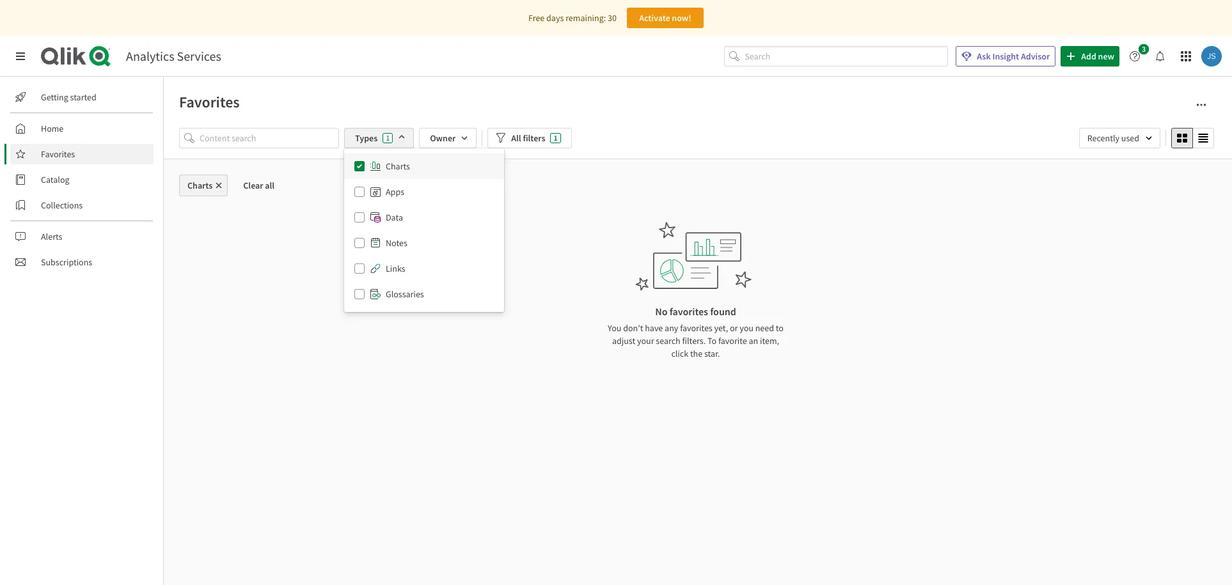 Task type: vqa. For each thing, say whether or not it's contained in the screenshot.
Other
no



Task type: locate. For each thing, give the bounding box(es) containing it.
favorites
[[670, 305, 708, 318], [680, 322, 713, 334]]

ask insight advisor button
[[956, 46, 1056, 67]]

recently used
[[1087, 132, 1139, 144]]

search
[[656, 335, 681, 347]]

add new
[[1081, 51, 1114, 62]]

favorites up filters.
[[680, 322, 713, 334]]

favorites up the catalog
[[41, 148, 75, 160]]

0 vertical spatial charts
[[386, 161, 410, 172]]

0 horizontal spatial charts
[[187, 180, 213, 191]]

1 horizontal spatial charts
[[386, 161, 410, 172]]

Content search text field
[[200, 128, 339, 148]]

owner
[[430, 132, 456, 144]]

add
[[1081, 51, 1096, 62]]

remaining:
[[566, 12, 606, 24]]

analytics services element
[[126, 48, 221, 64]]

add new button
[[1061, 46, 1120, 67]]

all filters
[[511, 132, 545, 144]]

1 vertical spatial favorites
[[680, 322, 713, 334]]

1 right types
[[386, 133, 390, 143]]

free
[[528, 12, 545, 24]]

more actions image
[[1196, 100, 1207, 110]]

close sidebar menu image
[[15, 51, 26, 61]]

charts up apps
[[386, 161, 410, 172]]

charts left clear
[[187, 180, 213, 191]]

0 horizontal spatial 1
[[386, 133, 390, 143]]

recently
[[1087, 132, 1120, 144]]

getting started
[[41, 91, 96, 103]]

now!
[[672, 12, 691, 24]]

favorites
[[179, 92, 240, 112], [41, 148, 75, 160]]

don't
[[623, 322, 643, 334]]

catalog
[[41, 174, 69, 186]]

home link
[[10, 118, 154, 139]]

1
[[386, 133, 390, 143], [554, 133, 558, 143]]

0 horizontal spatial favorites
[[41, 148, 75, 160]]

home
[[41, 123, 64, 134]]

favorites up any
[[670, 305, 708, 318]]

0 vertical spatial favorites
[[179, 92, 240, 112]]

30
[[608, 12, 617, 24]]

free days remaining: 30
[[528, 12, 617, 24]]

filters
[[523, 132, 545, 144]]

catalog link
[[10, 170, 154, 190]]

1 horizontal spatial 1
[[554, 133, 558, 143]]

clear all
[[243, 180, 275, 191]]

analytics
[[126, 48, 174, 64]]

1 1 from the left
[[386, 133, 390, 143]]

1 horizontal spatial favorites
[[179, 92, 240, 112]]

favorites down services
[[179, 92, 240, 112]]

1 vertical spatial favorites
[[41, 148, 75, 160]]

1 right filters
[[554, 133, 558, 143]]

1 vertical spatial charts
[[187, 180, 213, 191]]

getting
[[41, 91, 68, 103]]

ask insight advisor
[[977, 51, 1050, 62]]

charts
[[386, 161, 410, 172], [187, 180, 213, 191]]

activate now!
[[639, 12, 691, 24]]

collections
[[41, 200, 83, 211]]

yet,
[[714, 322, 728, 334]]

2 1 from the left
[[554, 133, 558, 143]]

new
[[1098, 51, 1114, 62]]



Task type: describe. For each thing, give the bounding box(es) containing it.
apps
[[386, 186, 404, 198]]

getting started link
[[10, 87, 154, 107]]

an
[[749, 335, 758, 347]]

need
[[755, 322, 774, 334]]

advisor
[[1021, 51, 1050, 62]]

services
[[177, 48, 221, 64]]

activate now! link
[[627, 8, 704, 28]]

favorites inside navigation pane element
[[41, 148, 75, 160]]

favorite
[[718, 335, 747, 347]]

switch view group
[[1171, 128, 1214, 148]]

all
[[511, 132, 521, 144]]

0 vertical spatial favorites
[[670, 305, 708, 318]]

charts button
[[179, 175, 228, 196]]

have
[[645, 322, 663, 334]]

links
[[386, 263, 405, 274]]

no
[[655, 305, 668, 318]]

the
[[690, 348, 703, 360]]

filters.
[[682, 335, 706, 347]]

ask
[[977, 51, 991, 62]]

notes
[[386, 237, 407, 249]]

used
[[1121, 132, 1139, 144]]

favorites link
[[10, 144, 154, 164]]

insight
[[993, 51, 1019, 62]]

started
[[70, 91, 96, 103]]

analytics services
[[126, 48, 221, 64]]

activate
[[639, 12, 670, 24]]

to
[[776, 322, 784, 334]]

you
[[608, 322, 621, 334]]

alerts
[[41, 231, 62, 242]]

charts inside filters region
[[386, 161, 410, 172]]

jacob simon image
[[1201, 46, 1222, 67]]

owner button
[[419, 128, 477, 148]]

found
[[710, 305, 736, 318]]

navigation pane element
[[0, 82, 163, 278]]

all
[[265, 180, 275, 191]]

no favorites found you don't have any favorites yet, or you need to adjust your search filters. to favorite an item, click the star.
[[608, 305, 784, 360]]

data
[[386, 212, 403, 223]]

searchbar element
[[724, 46, 948, 67]]

or
[[730, 322, 738, 334]]

adjust
[[612, 335, 635, 347]]

clear
[[243, 180, 263, 191]]

collections link
[[10, 195, 154, 216]]

item,
[[760, 335, 779, 347]]

filters region
[[179, 125, 1217, 312]]

to
[[708, 335, 717, 347]]

click
[[671, 348, 688, 360]]

alerts link
[[10, 226, 154, 247]]

types
[[355, 132, 378, 144]]

Recently used field
[[1079, 128, 1161, 148]]

clear all button
[[233, 175, 285, 196]]

days
[[546, 12, 564, 24]]

subscriptions
[[41, 257, 92, 268]]

any
[[665, 322, 678, 334]]

subscriptions link
[[10, 252, 154, 273]]

3
[[1142, 44, 1146, 54]]

charts inside button
[[187, 180, 213, 191]]

star.
[[704, 348, 720, 360]]

Search text field
[[745, 46, 948, 67]]

3 button
[[1125, 44, 1153, 67]]

your
[[637, 335, 654, 347]]

glossaries
[[386, 289, 424, 300]]

you
[[740, 322, 754, 334]]



